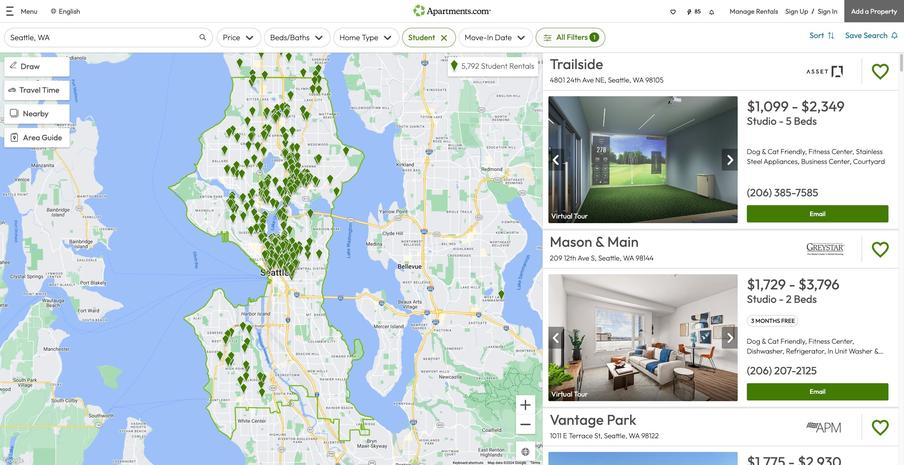 Task type: vqa. For each thing, say whether or not it's contained in the screenshot.
New York Apartments for Rent
no



Task type: locate. For each thing, give the bounding box(es) containing it.
satellite view image
[[520, 447, 532, 458]]

asset living image
[[794, 65, 858, 78]]

apartments.com logo image
[[413, 3, 491, 16]]

building photo - mason & main image
[[549, 275, 738, 402]]

greystar real estate partners image
[[794, 243, 858, 256]]

placard image image
[[549, 149, 565, 171], [722, 149, 738, 171], [549, 328, 565, 350], [722, 328, 738, 350]]

map region
[[0, 53, 543, 466]]

building photo - trailside image
[[549, 96, 738, 224]]



Task type: describe. For each thing, give the bounding box(es) containing it.
margin image
[[8, 60, 18, 70]]

margin image
[[8, 86, 16, 94]]

google image
[[2, 457, 25, 466]]

Location or Point of Interest text field
[[4, 28, 213, 47]]

building photo - vantage park image
[[549, 453, 738, 466]]



